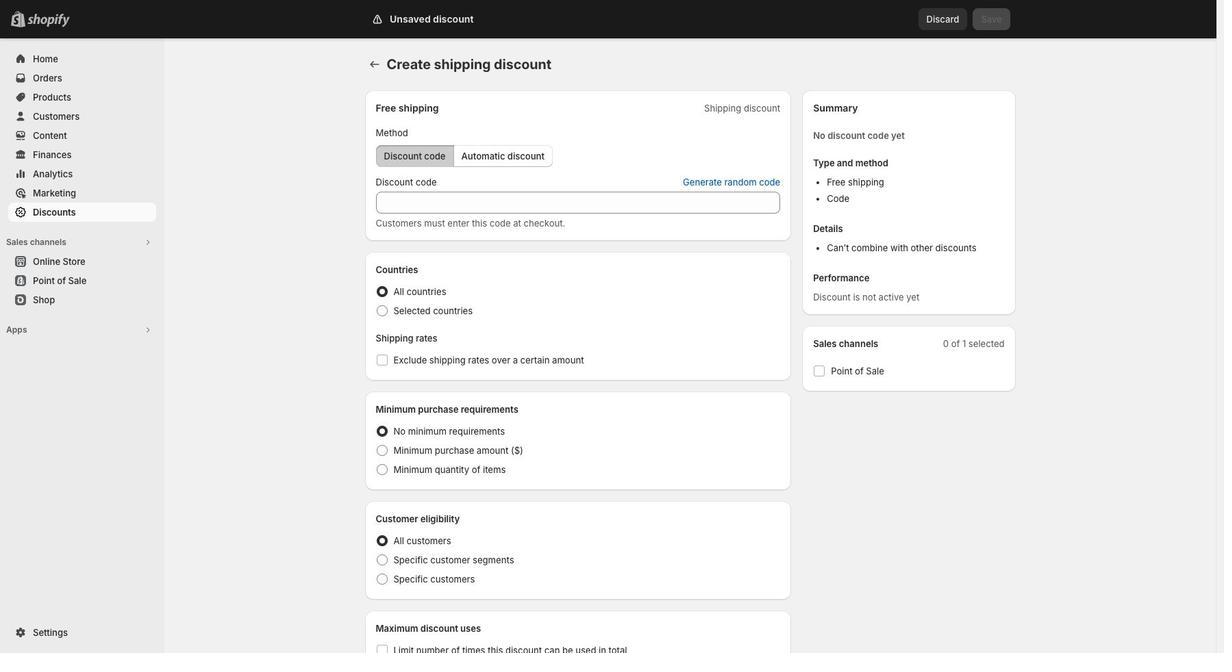 Task type: vqa. For each thing, say whether or not it's contained in the screenshot.
Shopify image
yes



Task type: locate. For each thing, give the bounding box(es) containing it.
None text field
[[376, 192, 781, 214]]

shopify image
[[27, 14, 70, 27]]



